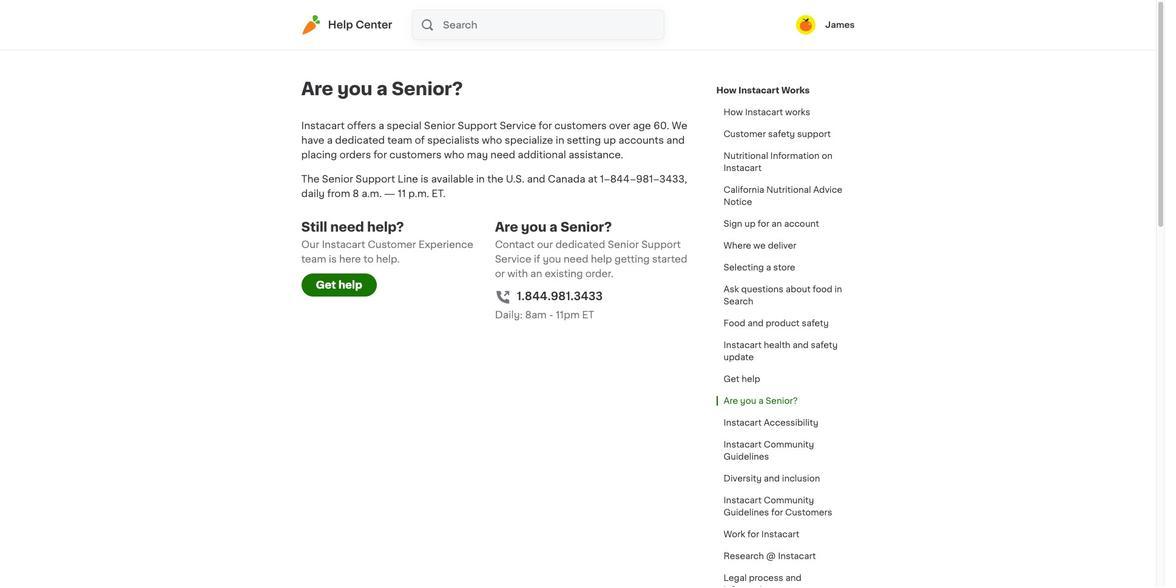 Task type: vqa. For each thing, say whether or not it's contained in the screenshot.
"00" for Sephora Hair Cleansing Scalp Scrub
no



Task type: describe. For each thing, give the bounding box(es) containing it.
for inside 'instacart community guidelines for customers'
[[771, 509, 783, 517]]

0 horizontal spatial who
[[444, 150, 465, 160]]

safety for and
[[811, 341, 838, 350]]

for inside work for instacart link
[[748, 530, 759, 539]]

1–844–981–3433,
[[600, 174, 687, 184]]

0 horizontal spatial are you a senior?
[[301, 80, 463, 98]]

nutritional information on instacart
[[724, 152, 833, 172]]

questions
[[741, 285, 784, 294]]

age
[[633, 121, 651, 130]]

getting
[[615, 254, 650, 264]]

instacart inside how instacart works link
[[745, 108, 783, 117]]

@
[[766, 552, 776, 561]]

work for instacart
[[724, 530, 800, 539]]

instacart community guidelines
[[724, 441, 814, 461]]

you up our
[[521, 221, 547, 234]]

up inside "we have a dedicated team of specialists who specialize in setting up accounts and placing orders for customers who may need additional assistance."
[[604, 135, 616, 145]]

instacart community guidelines for customers
[[724, 496, 832, 517]]

in inside "we have a dedicated team of specialists who specialize in setting up accounts and placing orders for customers who may need additional assistance."
[[556, 135, 564, 145]]

8am
[[525, 310, 547, 320]]

food and product safety
[[724, 319, 829, 328]]

support
[[797, 130, 831, 138]]

community for instacart community guidelines
[[764, 441, 814, 449]]

at
[[588, 174, 598, 184]]

daily
[[301, 189, 325, 198]]

work
[[724, 530, 745, 539]]

food and product safety link
[[716, 313, 836, 334]]

customer safety support
[[724, 130, 831, 138]]

to
[[364, 254, 374, 264]]

you up offers
[[337, 80, 373, 98]]

and inside legal process and information requests
[[786, 574, 802, 583]]

help center link
[[301, 15, 392, 35]]

and inside the senior support line is available in the u.s. and canada at 1–844–981–3433, daily from 8 a.m. — 11 p.m. et.
[[527, 174, 545, 184]]

california nutritional advice notice link
[[716, 179, 855, 213]]

ask
[[724, 285, 739, 294]]

dedicated inside are you a senior? contact our dedicated senior support service if you need help getting started or with an existing order.
[[556, 240, 605, 249]]

-
[[549, 310, 553, 320]]

diversity and inclusion link
[[716, 468, 828, 490]]

selecting a store link
[[716, 257, 803, 279]]

a up the instacart accessibility link
[[759, 397, 764, 405]]

a inside "we have a dedicated team of specialists who specialize in setting up accounts and placing orders for customers who may need additional assistance."
[[327, 135, 333, 145]]

p.m.
[[408, 189, 429, 198]]

legal
[[724, 574, 747, 583]]

a right offers
[[379, 121, 384, 130]]

food
[[813, 285, 833, 294]]

help center
[[328, 20, 392, 30]]

available
[[431, 174, 474, 184]]

an inside are you a senior? contact our dedicated senior support service if you need help getting started or with an existing order.
[[531, 269, 542, 279]]

the
[[301, 174, 320, 184]]

deliver
[[768, 242, 797, 250]]

0 vertical spatial service
[[500, 121, 536, 130]]

get inside button
[[316, 280, 336, 290]]

search
[[724, 297, 753, 306]]

instacart inside the instacart accessibility link
[[724, 419, 762, 427]]

how for how instacart works
[[716, 86, 737, 95]]

nutritional inside nutritional information on instacart
[[724, 152, 768, 160]]

customer inside still need help? our instacart customer experience team is here to help.
[[368, 240, 416, 249]]

with
[[507, 269, 528, 279]]

are you a senior? link
[[716, 390, 805, 412]]

community for instacart community guidelines for customers
[[764, 496, 814, 505]]

1 horizontal spatial get help
[[724, 375, 760, 384]]

get help button
[[301, 274, 377, 297]]

orders
[[340, 150, 371, 160]]

nutritional information on instacart link
[[716, 145, 855, 179]]

support inside are you a senior? contact our dedicated senior support service if you need help getting started or with an existing order.
[[641, 240, 681, 249]]

you right if
[[543, 254, 561, 264]]

additional
[[518, 150, 566, 160]]

2 vertical spatial senior?
[[766, 397, 798, 405]]

1 horizontal spatial customer
[[724, 130, 766, 138]]

team inside "we have a dedicated team of specialists who specialize in setting up accounts and placing orders for customers who may need additional assistance."
[[387, 135, 412, 145]]

where
[[724, 242, 751, 250]]

specialize
[[505, 135, 553, 145]]

on
[[822, 152, 833, 160]]

or
[[495, 269, 505, 279]]

about
[[786, 285, 811, 294]]

selecting a store
[[724, 263, 795, 272]]

still
[[301, 221, 327, 234]]

we have a dedicated team of specialists who specialize in setting up accounts and placing orders for customers who may need additional assistance.
[[301, 121, 687, 160]]

sign up for an account link
[[716, 213, 827, 235]]

senior inside the senior support line is available in the u.s. and canada at 1–844–981–3433, daily from 8 a.m. — 11 p.m. et.
[[322, 174, 353, 184]]

1 horizontal spatial are you a senior?
[[724, 397, 798, 405]]

60.
[[654, 121, 669, 130]]

help.
[[376, 254, 400, 264]]

center
[[356, 20, 392, 30]]

placing
[[301, 150, 337, 160]]

nutritional inside california nutritional advice notice
[[767, 186, 811, 194]]

advice
[[813, 186, 843, 194]]

instacart inside how instacart works link
[[739, 86, 780, 95]]

special
[[387, 121, 422, 130]]

ask questions about food in search link
[[716, 279, 855, 313]]

is inside the senior support line is available in the u.s. and canada at 1–844–981–3433, daily from 8 a.m. — 11 p.m. et.
[[421, 174, 429, 184]]

0 vertical spatial safety
[[768, 130, 795, 138]]

11pm
[[556, 310, 580, 320]]

need inside "we have a dedicated team of specialists who specialize in setting up accounts and placing orders for customers who may need additional assistance."
[[491, 150, 515, 160]]

customers
[[785, 509, 832, 517]]

our
[[537, 240, 553, 249]]

0 horizontal spatial are
[[301, 80, 333, 98]]

are inside are you a senior? contact our dedicated senior support service if you need help getting started or with an existing order.
[[495, 221, 518, 234]]

customer safety support link
[[716, 123, 838, 145]]

information
[[724, 586, 773, 588]]

james
[[825, 21, 855, 29]]

instacart health and safety update link
[[716, 334, 855, 368]]

a inside are you a senior? contact our dedicated senior support service if you need help getting started or with an existing order.
[[550, 221, 558, 234]]

are you a senior? contact our dedicated senior support service if you need help getting started or with an existing order.
[[495, 221, 687, 279]]

california
[[724, 186, 764, 194]]

from
[[327, 189, 350, 198]]

how instacart works
[[716, 86, 810, 95]]

and down instacart community guidelines
[[764, 475, 780, 483]]

still need help? our instacart customer experience team is here to help.
[[301, 221, 473, 264]]

we
[[754, 242, 766, 250]]

you down get help link
[[740, 397, 756, 405]]

and inside instacart health and safety update
[[793, 341, 809, 350]]

get help link
[[716, 368, 768, 390]]

setting
[[567, 135, 601, 145]]

0 vertical spatial senior
[[424, 121, 455, 130]]

1 horizontal spatial customers
[[555, 121, 607, 130]]

line
[[398, 174, 418, 184]]

for inside "we have a dedicated team of specialists who specialize in setting up accounts and placing orders for customers who may need additional assistance."
[[374, 150, 387, 160]]



Task type: locate. For each thing, give the bounding box(es) containing it.
who down specialists
[[444, 150, 465, 160]]

in
[[556, 135, 564, 145], [476, 174, 485, 184], [835, 285, 842, 294]]

need up here
[[330, 221, 364, 234]]

customers down of
[[389, 150, 442, 160]]

instacart inside 'instacart community guidelines for customers'
[[724, 496, 762, 505]]

sign
[[724, 220, 742, 228]]

if
[[534, 254, 540, 264]]

1 vertical spatial who
[[444, 150, 465, 160]]

1 vertical spatial service
[[495, 254, 532, 264]]

service inside are you a senior? contact our dedicated senior support service if you need help getting started or with an existing order.
[[495, 254, 532, 264]]

service up specialize
[[500, 121, 536, 130]]

safety right "health"
[[811, 341, 838, 350]]

instacart up legal process and information requests link
[[778, 552, 816, 561]]

we
[[672, 121, 687, 130]]

selecting
[[724, 263, 764, 272]]

1 horizontal spatial need
[[491, 150, 515, 160]]

and right "health"
[[793, 341, 809, 350]]

1 vertical spatial is
[[329, 254, 337, 264]]

instacart up how instacart works link
[[739, 86, 780, 95]]

help up the are you a senior? link
[[742, 375, 760, 384]]

instacart up have
[[301, 121, 345, 130]]

get down our
[[316, 280, 336, 290]]

help
[[328, 20, 353, 30]]

an
[[772, 220, 782, 228], [531, 269, 542, 279]]

product
[[766, 319, 800, 328]]

2 guidelines from the top
[[724, 509, 769, 517]]

a right have
[[327, 135, 333, 145]]

senior up from
[[322, 174, 353, 184]]

customer
[[724, 130, 766, 138], [368, 240, 416, 249]]

2 horizontal spatial in
[[835, 285, 842, 294]]

works
[[782, 86, 810, 95]]

accessibility
[[764, 419, 819, 427]]

0 vertical spatial need
[[491, 150, 515, 160]]

team inside still need help? our instacart customer experience team is here to help.
[[301, 254, 326, 264]]

0 vertical spatial nutritional
[[724, 152, 768, 160]]

0 horizontal spatial team
[[301, 254, 326, 264]]

dedicated down offers
[[335, 135, 385, 145]]

0 horizontal spatial senior
[[322, 174, 353, 184]]

1 vertical spatial get
[[724, 375, 740, 384]]

work for instacart link
[[716, 524, 807, 546]]

0 vertical spatial community
[[764, 441, 814, 449]]

0 horizontal spatial help
[[338, 280, 362, 290]]

instacart image
[[301, 15, 321, 35]]

in up additional
[[556, 135, 564, 145]]

senior? up accessibility
[[766, 397, 798, 405]]

for up where we deliver link
[[758, 220, 770, 228]]

how instacart works link
[[716, 80, 810, 101]]

senior up getting
[[608, 240, 639, 249]]

1 vertical spatial customers
[[389, 150, 442, 160]]

1 vertical spatial senior
[[322, 174, 353, 184]]

guidelines for instacart community guidelines
[[724, 453, 769, 461]]

for up specialize
[[539, 121, 552, 130]]

2 vertical spatial help
[[742, 375, 760, 384]]

1 horizontal spatial are
[[495, 221, 518, 234]]

0 horizontal spatial customers
[[389, 150, 442, 160]]

1 vertical spatial team
[[301, 254, 326, 264]]

help?
[[367, 221, 404, 234]]

legal process and information requests link
[[716, 567, 855, 588]]

for inside sign up for an account link
[[758, 220, 770, 228]]

0 vertical spatial help
[[591, 254, 612, 264]]

works
[[785, 108, 810, 117]]

1 vertical spatial are you a senior?
[[724, 397, 798, 405]]

a up our
[[550, 221, 558, 234]]

daily: 8am - 11pm et
[[495, 310, 594, 320]]

started
[[652, 254, 687, 264]]

1 vertical spatial nutritional
[[767, 186, 811, 194]]

instacart up diversity
[[724, 441, 762, 449]]

senior up specialists
[[424, 121, 455, 130]]

2 horizontal spatial senior
[[608, 240, 639, 249]]

for right orders
[[374, 150, 387, 160]]

senior? inside are you a senior? contact our dedicated senior support service if you need help getting started or with an existing order.
[[561, 221, 612, 234]]

and right u.s.
[[527, 174, 545, 184]]

guidelines up diversity
[[724, 453, 769, 461]]

diversity
[[724, 475, 762, 483]]

support up a.m.
[[356, 174, 395, 184]]

0 vertical spatial get
[[316, 280, 336, 290]]

how down how instacart works link
[[724, 108, 743, 117]]

health
[[764, 341, 791, 350]]

account
[[784, 220, 819, 228]]

—
[[384, 189, 395, 198]]

team down special
[[387, 135, 412, 145]]

is up "p.m."
[[421, 174, 429, 184]]

how instacart works link
[[716, 101, 818, 123]]

0 vertical spatial support
[[458, 121, 497, 130]]

0 vertical spatial are you a senior?
[[301, 80, 463, 98]]

1 horizontal spatial senior?
[[561, 221, 612, 234]]

instacart inside nutritional information on instacart
[[724, 164, 762, 172]]

california nutritional advice notice
[[724, 186, 843, 206]]

0 vertical spatial up
[[604, 135, 616, 145]]

0 horizontal spatial need
[[330, 221, 364, 234]]

store
[[773, 263, 795, 272]]

1 horizontal spatial help
[[591, 254, 612, 264]]

are up "contact"
[[495, 221, 518, 234]]

contact
[[495, 240, 535, 249]]

11
[[398, 189, 406, 198]]

2 horizontal spatial help
[[742, 375, 760, 384]]

and right food
[[748, 319, 764, 328]]

0 vertical spatial is
[[421, 174, 429, 184]]

1 vertical spatial guidelines
[[724, 509, 769, 517]]

help down here
[[338, 280, 362, 290]]

how for how instacart works
[[724, 108, 743, 117]]

team down our
[[301, 254, 326, 264]]

0 horizontal spatial is
[[329, 254, 337, 264]]

community inside instacart community guidelines
[[764, 441, 814, 449]]

dedicated inside "we have a dedicated team of specialists who specialize in setting up accounts and placing orders for customers who may need additional assistance."
[[335, 135, 385, 145]]

safety right product in the right bottom of the page
[[802, 319, 829, 328]]

instacart inside research @ instacart link
[[778, 552, 816, 561]]

0 horizontal spatial support
[[356, 174, 395, 184]]

instacart up california
[[724, 164, 762, 172]]

who
[[482, 135, 502, 145], [444, 150, 465, 160]]

inclusion
[[782, 475, 820, 483]]

an down if
[[531, 269, 542, 279]]

instacart accessibility link
[[716, 412, 826, 434]]

support up started
[[641, 240, 681, 249]]

instacart offers a special senior support service for customers over age 60.
[[301, 121, 672, 130]]

up down over
[[604, 135, 616, 145]]

instacart inside instacart community guidelines
[[724, 441, 762, 449]]

customers inside "we have a dedicated team of specialists who specialize in setting up accounts and placing orders for customers who may need additional assistance."
[[389, 150, 442, 160]]

nutritional up california
[[724, 152, 768, 160]]

1 vertical spatial dedicated
[[556, 240, 605, 249]]

2 vertical spatial need
[[564, 254, 588, 264]]

0 vertical spatial who
[[482, 135, 502, 145]]

2 horizontal spatial are
[[724, 397, 738, 405]]

support
[[458, 121, 497, 130], [356, 174, 395, 184], [641, 240, 681, 249]]

1 horizontal spatial senior
[[424, 121, 455, 130]]

need up the on the top of page
[[491, 150, 515, 160]]

1 vertical spatial safety
[[802, 319, 829, 328]]

0 horizontal spatial in
[[476, 174, 485, 184]]

our
[[301, 240, 319, 249]]

get help down here
[[316, 280, 362, 290]]

guidelines for instacart community guidelines for customers
[[724, 509, 769, 517]]

for right work
[[748, 530, 759, 539]]

where we deliver link
[[716, 235, 804, 257]]

for up work for instacart link
[[771, 509, 783, 517]]

customers up the setting
[[555, 121, 607, 130]]

instacart down how instacart works link
[[745, 108, 783, 117]]

customer up help.
[[368, 240, 416, 249]]

notice
[[724, 198, 752, 206]]

2 vertical spatial support
[[641, 240, 681, 249]]

1 vertical spatial how
[[724, 108, 743, 117]]

help inside get help link
[[742, 375, 760, 384]]

1 horizontal spatial who
[[482, 135, 502, 145]]

diversity and inclusion
[[724, 475, 820, 483]]

1 horizontal spatial an
[[772, 220, 782, 228]]

senior? up the order.
[[561, 221, 612, 234]]

1 horizontal spatial support
[[458, 121, 497, 130]]

2 community from the top
[[764, 496, 814, 505]]

safety inside instacart health and safety update
[[811, 341, 838, 350]]

the senior support line is available in the u.s. and canada at 1–844–981–3433, daily from 8 a.m. — 11 p.m. et.
[[301, 174, 687, 198]]

is inside still need help? our instacart customer experience team is here to help.
[[329, 254, 337, 264]]

support inside the senior support line is available in the u.s. and canada at 1–844–981–3433, daily from 8 a.m. — 11 p.m. et.
[[356, 174, 395, 184]]

sign up for an account
[[724, 220, 819, 228]]

are you a senior? up the instacart accessibility link
[[724, 397, 798, 405]]

safety for product
[[802, 319, 829, 328]]

instacart accessibility
[[724, 419, 819, 427]]

help up the order.
[[591, 254, 612, 264]]

process
[[749, 574, 783, 583]]

and up requests
[[786, 574, 802, 583]]

daily:
[[495, 310, 523, 320]]

1 vertical spatial need
[[330, 221, 364, 234]]

get help
[[316, 280, 362, 290], [724, 375, 760, 384]]

instacart down the are you a senior? link
[[724, 419, 762, 427]]

in right food
[[835, 285, 842, 294]]

need
[[491, 150, 515, 160], [330, 221, 364, 234], [564, 254, 588, 264]]

get help inside button
[[316, 280, 362, 290]]

get down update at the bottom of page
[[724, 375, 740, 384]]

help inside get help button
[[338, 280, 362, 290]]

2 vertical spatial senior
[[608, 240, 639, 249]]

0 horizontal spatial get
[[316, 280, 336, 290]]

of
[[415, 135, 425, 145]]

1 vertical spatial are
[[495, 221, 518, 234]]

1 horizontal spatial get
[[724, 375, 740, 384]]

a.m.
[[362, 189, 382, 198]]

canada
[[548, 174, 585, 184]]

Search search field
[[442, 10, 664, 39]]

guidelines up work
[[724, 509, 769, 517]]

1 vertical spatial senior?
[[561, 221, 612, 234]]

0 vertical spatial get help
[[316, 280, 362, 290]]

1 horizontal spatial team
[[387, 135, 412, 145]]

community inside 'instacart community guidelines for customers'
[[764, 496, 814, 505]]

0 horizontal spatial get help
[[316, 280, 362, 290]]

who down instacart offers a special senior support service for customers over age 60. at the top of the page
[[482, 135, 502, 145]]

1 vertical spatial customer
[[368, 240, 416, 249]]

instacart up @ on the bottom right of the page
[[762, 530, 800, 539]]

0 vertical spatial guidelines
[[724, 453, 769, 461]]

dedicated
[[335, 135, 385, 145], [556, 240, 605, 249]]

how up how instacart works link
[[716, 86, 737, 95]]

1 horizontal spatial in
[[556, 135, 564, 145]]

1 guidelines from the top
[[724, 453, 769, 461]]

team
[[387, 135, 412, 145], [301, 254, 326, 264]]

service down "contact"
[[495, 254, 532, 264]]

user avatar image
[[796, 15, 816, 35]]

nutritional
[[724, 152, 768, 160], [767, 186, 811, 194]]

senior inside are you a senior? contact our dedicated senior support service if you need help getting started or with an existing order.
[[608, 240, 639, 249]]

1 vertical spatial community
[[764, 496, 814, 505]]

research
[[724, 552, 764, 561]]

instacart down diversity
[[724, 496, 762, 505]]

0 vertical spatial team
[[387, 135, 412, 145]]

0 vertical spatial in
[[556, 135, 564, 145]]

2 horizontal spatial senior?
[[766, 397, 798, 405]]

1 vertical spatial support
[[356, 174, 395, 184]]

need inside are you a senior? contact our dedicated senior support service if you need help getting started or with an existing order.
[[564, 254, 588, 264]]

0 vertical spatial are
[[301, 80, 333, 98]]

0 horizontal spatial up
[[604, 135, 616, 145]]

nutritional down nutritional information on instacart link
[[767, 186, 811, 194]]

0 horizontal spatial senior?
[[392, 80, 463, 98]]

are you a senior?
[[301, 80, 463, 98], [724, 397, 798, 405]]

1 vertical spatial get help
[[724, 375, 760, 384]]

community down accessibility
[[764, 441, 814, 449]]

senior? up special
[[392, 80, 463, 98]]

is left here
[[329, 254, 337, 264]]

where we deliver
[[724, 242, 797, 250]]

are up have
[[301, 80, 333, 98]]

get help down update at the bottom of page
[[724, 375, 760, 384]]

help inside are you a senior? contact our dedicated senior support service if you need help getting started or with an existing order.
[[591, 254, 612, 264]]

1 vertical spatial up
[[745, 220, 756, 228]]

instacart up here
[[322, 240, 365, 249]]

guidelines inside instacart community guidelines
[[724, 453, 769, 461]]

a left store
[[766, 263, 771, 272]]

1 vertical spatial in
[[476, 174, 485, 184]]

0 vertical spatial customers
[[555, 121, 607, 130]]

instacart inside instacart health and safety update
[[724, 341, 762, 350]]

are you a senior? up offers
[[301, 80, 463, 98]]

dedicated up existing
[[556, 240, 605, 249]]

in left the on the top of page
[[476, 174, 485, 184]]

instacart health and safety update
[[724, 341, 838, 362]]

may
[[467, 150, 488, 160]]

1.844.981.3433
[[517, 291, 603, 302]]

accounts
[[619, 135, 664, 145]]

0 vertical spatial dedicated
[[335, 135, 385, 145]]

2 vertical spatial are
[[724, 397, 738, 405]]

0 vertical spatial an
[[772, 220, 782, 228]]

up right sign
[[745, 220, 756, 228]]

need up existing
[[564, 254, 588, 264]]

instacart up update at the bottom of page
[[724, 341, 762, 350]]

1 horizontal spatial up
[[745, 220, 756, 228]]

safety
[[768, 130, 795, 138], [802, 319, 829, 328], [811, 341, 838, 350]]

1 community from the top
[[764, 441, 814, 449]]

how instacart works
[[724, 108, 810, 117]]

1 horizontal spatial is
[[421, 174, 429, 184]]

0 vertical spatial customer
[[724, 130, 766, 138]]

0 horizontal spatial customer
[[368, 240, 416, 249]]

you
[[337, 80, 373, 98], [521, 221, 547, 234], [543, 254, 561, 264], [740, 397, 756, 405]]

0 horizontal spatial an
[[531, 269, 542, 279]]

in inside 'ask questions about food in search'
[[835, 285, 842, 294]]

instacart inside work for instacart link
[[762, 530, 800, 539]]

need inside still need help? our instacart customer experience team is here to help.
[[330, 221, 364, 234]]

8
[[353, 189, 359, 198]]

a
[[377, 80, 388, 98], [379, 121, 384, 130], [327, 135, 333, 145], [550, 221, 558, 234], [766, 263, 771, 272], [759, 397, 764, 405]]

2 horizontal spatial support
[[641, 240, 681, 249]]

research @ instacart link
[[716, 546, 823, 567]]

1 vertical spatial an
[[531, 269, 542, 279]]

community up customers
[[764, 496, 814, 505]]

0 horizontal spatial dedicated
[[335, 135, 385, 145]]

a up special
[[377, 80, 388, 98]]

existing
[[545, 269, 583, 279]]

and inside "we have a dedicated team of specialists who specialize in setting up accounts and placing orders for customers who may need additional assistance."
[[667, 135, 685, 145]]

support up specialists
[[458, 121, 497, 130]]

order.
[[585, 269, 614, 279]]

0 vertical spatial how
[[716, 86, 737, 95]]

are down get help link
[[724, 397, 738, 405]]

and down we
[[667, 135, 685, 145]]

over
[[609, 121, 631, 130]]

0 vertical spatial senior?
[[392, 80, 463, 98]]

2 vertical spatial in
[[835, 285, 842, 294]]

1 vertical spatial help
[[338, 280, 362, 290]]

update
[[724, 353, 754, 362]]

requests
[[775, 586, 812, 588]]

2 vertical spatial safety
[[811, 341, 838, 350]]

instacart inside still need help? our instacart customer experience team is here to help.
[[322, 240, 365, 249]]

an up deliver
[[772, 220, 782, 228]]

in inside the senior support line is available in the u.s. and canada at 1–844–981–3433, daily from 8 a.m. — 11 p.m. et.
[[476, 174, 485, 184]]

1 horizontal spatial dedicated
[[556, 240, 605, 249]]

customer down how instacart works
[[724, 130, 766, 138]]

get
[[316, 280, 336, 290], [724, 375, 740, 384]]

food
[[724, 319, 746, 328]]

2 horizontal spatial need
[[564, 254, 588, 264]]

safety up the information
[[768, 130, 795, 138]]

guidelines inside 'instacart community guidelines for customers'
[[724, 509, 769, 517]]

the
[[487, 174, 503, 184]]



